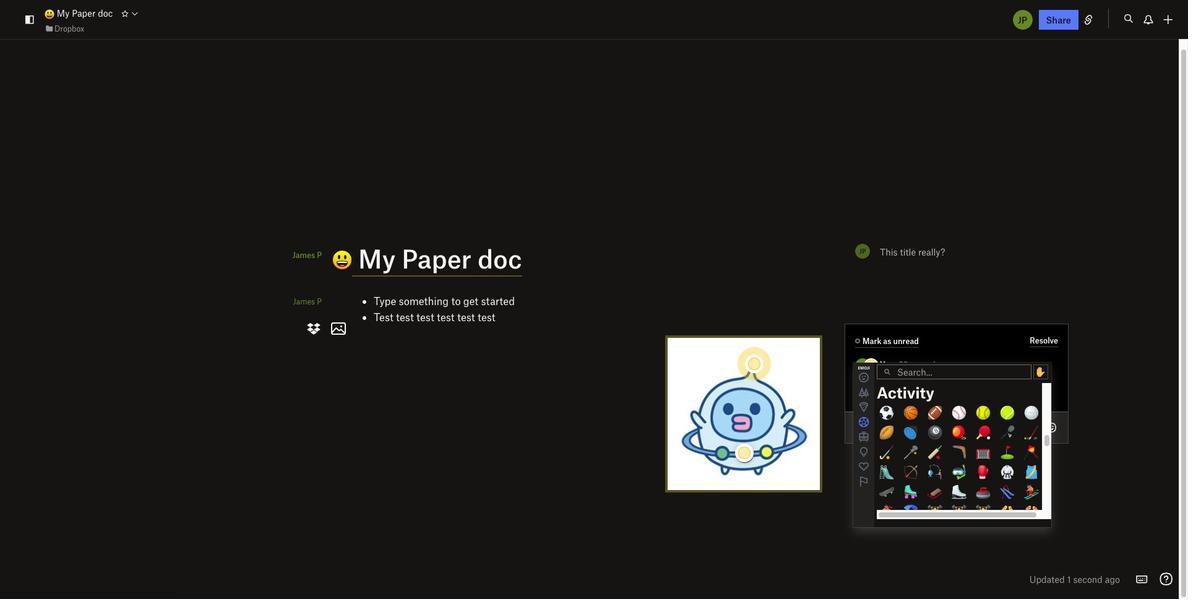 Task type: vqa. For each thing, say whether or not it's contained in the screenshot.
"filename.pdf"
no



Task type: describe. For each thing, give the bounding box(es) containing it.
user-uploaded image: wawatchi2.jpg image
[[668, 338, 820, 490]]

add dropbox files image
[[304, 319, 324, 339]]

wawatachi's
[[934, 374, 984, 385]]

american football image
[[928, 405, 943, 420]]

fishing pole image
[[928, 465, 943, 480]]

share button
[[1039, 10, 1079, 29]]

emoji nature image
[[857, 385, 872, 400]]

field hockey image
[[880, 445, 895, 460]]

delete
[[901, 389, 924, 398]]

bow and arrow image
[[904, 465, 919, 480]]

jp down emoji food image
[[860, 423, 867, 431]]

at
[[923, 374, 931, 385]]

boomerang image
[[952, 445, 967, 460]]

basketball image
[[904, 405, 919, 420]]

as
[[884, 336, 892, 346]]

resolve button
[[1030, 334, 1059, 347]]

sled image
[[928, 484, 943, 499]]

get
[[464, 295, 479, 307]]

grinning face with big eyes image
[[45, 9, 54, 19]]

yo yo image
[[952, 425, 967, 440]]

4 test from the left
[[458, 311, 475, 323]]

soccer ball image
[[880, 405, 895, 420]]

second
[[1074, 574, 1103, 585]]

my paper doc link
[[45, 6, 113, 20]]

lacrosse image
[[904, 445, 919, 460]]

this
[[880, 246, 898, 258]]

dropbox
[[54, 23, 84, 33]]

raised hand image
[[1036, 367, 1046, 377]]

0 horizontal spatial 1
[[753, 360, 756, 368]]

softball image
[[976, 405, 991, 420]]

0 vertical spatial doc
[[98, 8, 113, 19]]

jp left this
[[860, 247, 867, 255]]

Comment Entry text field
[[880, 421, 1061, 434]]

you
[[880, 359, 895, 369]]

playground slide image
[[880, 465, 895, 480]]

0 vertical spatial paper
[[72, 8, 96, 19]]

rugby football image
[[880, 425, 895, 440]]

mark as unread
[[863, 336, 919, 346]]

hat
[[986, 374, 999, 385]]

heading containing my paper doc
[[306, 243, 820, 277]]

activity
[[877, 383, 935, 402]]

mark as unread button
[[856, 335, 919, 348]]

roller skate image
[[904, 484, 919, 499]]

30 seconds ago link
[[899, 359, 955, 369]]

edit button
[[880, 389, 895, 398]]

jp inside jp 2
[[860, 458, 867, 466]]

ice hockey image
[[1025, 425, 1040, 440]]

annotation 1 element
[[745, 355, 764, 373]]

wow
[[880, 374, 902, 385]]

martial arts uniform image
[[1001, 465, 1015, 480]]

30
[[899, 359, 909, 369]]

emoji food image
[[857, 400, 872, 415]]

tennis image
[[1001, 405, 1015, 420]]

1 test from the left
[[396, 311, 414, 323]]

badminton image
[[1001, 425, 1015, 440]]

snowboarder image
[[880, 504, 895, 519]]

annotation 2 element
[[736, 444, 754, 463]]

1 for jp 1
[[870, 361, 873, 370]]

woman lifting weights image
[[952, 504, 967, 519]]

jp inside jp 1
[[860, 361, 867, 369]]

objects image
[[857, 444, 872, 459]]

0 horizontal spatial 2
[[743, 449, 747, 458]]

person lifting weights image
[[928, 504, 943, 519]]

volleyball image
[[1025, 405, 1040, 420]]

curling stone image
[[976, 484, 991, 499]]

1 vertical spatial ago
[[1106, 574, 1121, 585]]



Task type: locate. For each thing, give the bounding box(es) containing it.
parachute image
[[904, 504, 919, 519]]

test right the test
[[396, 311, 414, 323]]

ago right second
[[1106, 574, 1121, 585]]

jp left "share"
[[1018, 14, 1028, 25]]

Search... text field
[[898, 365, 1032, 379]]

2 overlay image from the top
[[857, 400, 872, 415]]

title
[[901, 246, 916, 258]]

1 horizontal spatial 1
[[870, 361, 873, 370]]

test down started
[[478, 311, 496, 323]]

test down get
[[458, 311, 475, 323]]

my paper doc up dropbox
[[54, 8, 113, 19]]

ago
[[942, 359, 955, 369], [1106, 574, 1121, 585]]

doc
[[98, 8, 113, 19], [478, 243, 522, 274]]

1 horizontal spatial doc
[[478, 243, 522, 274]]

unread
[[894, 336, 919, 346]]

0 horizontal spatial paper
[[72, 8, 96, 19]]

activity dialog
[[875, 363, 1052, 527]]

symbols image
[[857, 459, 872, 474]]

•
[[897, 389, 899, 398]]

1 horizontal spatial 2
[[870, 458, 874, 466]]

jp up smileys & people icon
[[860, 361, 867, 369]]

overlay image for emoji transportation image
[[857, 429, 872, 444]]

paper up dropbox
[[72, 8, 96, 19]]

my
[[57, 8, 70, 19], [359, 243, 396, 274]]

my paper doc up something
[[352, 243, 522, 274]]

resolve
[[1030, 336, 1059, 345]]

wow look at wawatachi's hat edit • delete
[[880, 374, 999, 398]]

smileys & people image
[[857, 370, 872, 385]]

1 horizontal spatial ago
[[1106, 574, 1121, 585]]

😃
[[306, 245, 331, 276]]

overlay image for emoji food image
[[857, 400, 872, 415]]

0 vertical spatial my paper doc
[[54, 8, 113, 19]]

pool 8 ball image
[[928, 425, 943, 440]]

heading
[[306, 243, 820, 277]]

grid grid
[[877, 383, 1052, 522]]

emoji
[[858, 366, 870, 370]]

overlay image left the soccer ball icon
[[857, 400, 872, 415]]

running shirt image
[[1025, 465, 1040, 480]]

this title really?
[[880, 246, 946, 258]]

started
[[481, 295, 515, 307]]

1 vertical spatial 2
[[870, 458, 874, 466]]

jp button
[[1012, 8, 1034, 31]]

1 vertical spatial doc
[[478, 243, 522, 274]]

1 vertical spatial my paper doc
[[352, 243, 522, 274]]

1 vertical spatial my
[[359, 243, 396, 274]]

5 test from the left
[[478, 311, 496, 323]]

goal net image
[[976, 445, 991, 460]]

emoji flags image
[[857, 474, 872, 489]]

test
[[374, 311, 394, 323]]

0 horizontal spatial doc
[[98, 8, 113, 19]]

belt
[[901, 457, 924, 468]]

to
[[452, 295, 461, 307]]

overlay image left rugby football icon
[[857, 429, 872, 444]]

overlay image down jp 2
[[857, 474, 872, 489]]

kite image
[[1025, 445, 1040, 460]]

ice skate image
[[952, 484, 967, 499]]

man lifting weights image
[[976, 504, 991, 519]]

updated
[[1030, 574, 1066, 585]]

updated 1 second ago
[[1030, 574, 1121, 585]]

doc up started
[[478, 243, 522, 274]]

my paper doc
[[54, 8, 113, 19], [352, 243, 522, 274]]

3 overlay image from the top
[[857, 429, 872, 444]]

4 overlay image from the top
[[857, 474, 872, 489]]

1 horizontal spatial my
[[359, 243, 396, 274]]

test
[[396, 311, 414, 323], [417, 311, 434, 323], [437, 311, 455, 323], [458, 311, 475, 323], [478, 311, 496, 323]]

flag in hole image
[[1001, 445, 1015, 460]]

mark
[[863, 336, 882, 346]]

diving mask image
[[952, 465, 967, 480]]

3 test from the left
[[437, 311, 455, 323]]

ago up the wawatachi's
[[942, 359, 955, 369]]

1 horizontal spatial paper
[[402, 243, 472, 274]]

2 horizontal spatial 1
[[1068, 574, 1072, 585]]

overlay image for emoji flags image
[[857, 474, 872, 489]]

share
[[1047, 14, 1072, 25]]

1 for updated 1 second ago
[[1068, 574, 1072, 585]]

type
[[374, 295, 396, 307]]

jp
[[1018, 14, 1028, 25], [860, 247, 867, 255], [860, 361, 867, 369], [860, 423, 867, 431], [860, 458, 867, 466]]

people wrestling image
[[1001, 504, 1015, 519]]

1 overlay image from the top
[[857, 385, 872, 400]]

2
[[743, 449, 747, 458], [870, 458, 874, 466]]

edit
[[880, 389, 895, 398]]

1 horizontal spatial my paper doc
[[352, 243, 522, 274]]

paper
[[72, 8, 96, 19], [402, 243, 472, 274]]

look
[[904, 374, 921, 385]]

0 horizontal spatial my
[[57, 8, 70, 19]]

1 vertical spatial paper
[[402, 243, 472, 274]]

activity image
[[857, 415, 872, 429]]

overlay image
[[857, 385, 872, 400], [857, 400, 872, 415], [857, 429, 872, 444], [857, 474, 872, 489]]

overlay image for emoji nature 'image' at the bottom right of the page
[[857, 385, 872, 400]]

skateboard image
[[880, 484, 895, 499]]

flying disc image
[[904, 425, 919, 440]]

the
[[880, 457, 899, 468]]

jp 2
[[860, 458, 874, 466]]

something
[[399, 295, 449, 307]]

test down something
[[417, 311, 434, 323]]

0 horizontal spatial ago
[[942, 359, 955, 369]]

1
[[753, 360, 756, 368], [870, 361, 873, 370], [1068, 574, 1072, 585]]

really?
[[919, 246, 946, 258]]

my up type
[[359, 243, 396, 274]]

cricket game image
[[928, 445, 943, 460]]

2 test from the left
[[417, 311, 434, 323]]

0 vertical spatial 2
[[743, 449, 747, 458]]

women wrestling image
[[1025, 504, 1040, 519]]

jp 1
[[860, 361, 873, 370]]

seconds
[[911, 359, 940, 369]]

the belt
[[880, 457, 924, 468]]

my right grinning face with big eyes image
[[57, 8, 70, 19]]

jp up emoji flags image
[[860, 458, 867, 466]]

ping pong image
[[976, 425, 991, 440]]

doc right grinning face with big eyes image
[[98, 8, 113, 19]]

delete button
[[901, 389, 924, 398]]

dropbox link
[[45, 22, 84, 35]]

0 vertical spatial ago
[[942, 359, 955, 369]]

skier image
[[1025, 484, 1040, 499]]

0 vertical spatial my
[[57, 8, 70, 19]]

test down "to"
[[437, 311, 455, 323]]

type something to get started test test test test test test
[[374, 295, 515, 323]]

skis image
[[1001, 484, 1015, 499]]

overlay image left edit "button"
[[857, 385, 872, 400]]

0 horizontal spatial my paper doc
[[54, 8, 113, 19]]

jp inside button
[[1018, 14, 1028, 25]]

baseball image
[[952, 405, 967, 420]]

boxing glove image
[[976, 465, 991, 480]]

30 seconds ago
[[899, 359, 955, 369]]

emoji transportation image
[[857, 429, 872, 444]]

paper up something
[[402, 243, 472, 274]]



